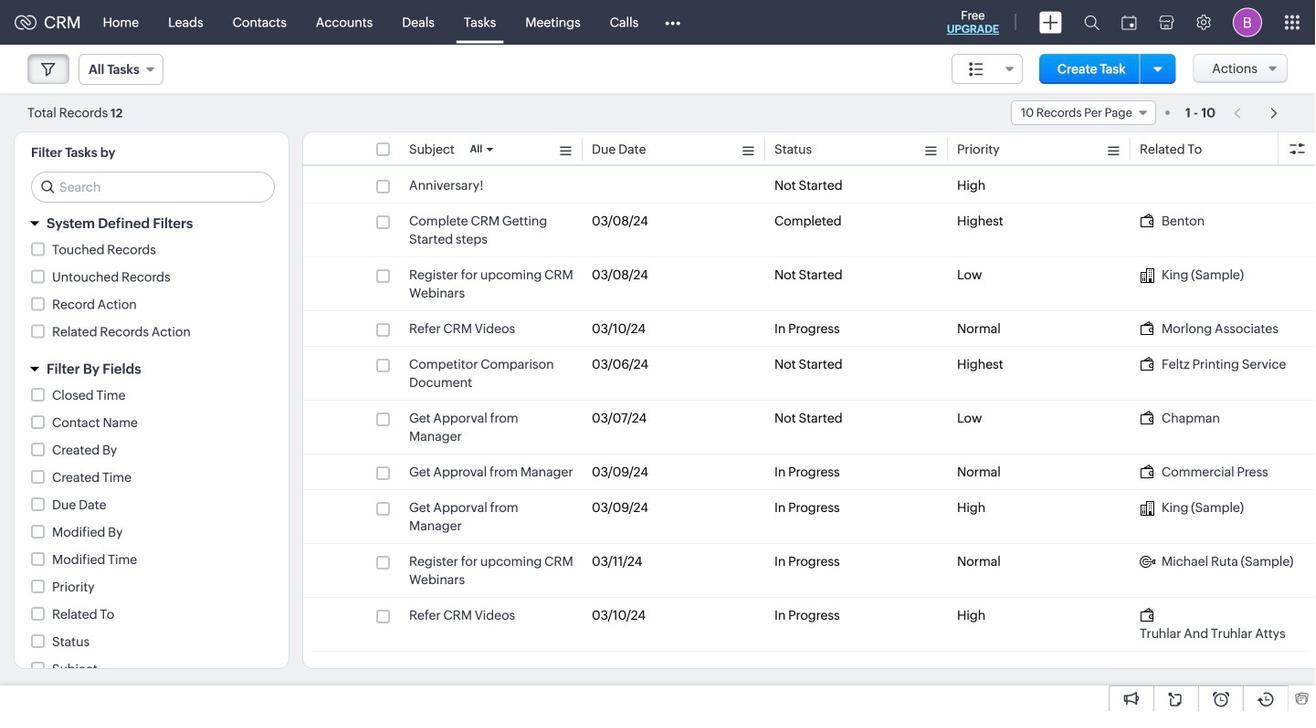 Task type: describe. For each thing, give the bounding box(es) containing it.
Search text field
[[32, 173, 274, 202]]

size image
[[969, 61, 984, 78]]

create menu element
[[1029, 0, 1073, 44]]

profile element
[[1222, 0, 1273, 44]]

search image
[[1084, 15, 1100, 30]]

Other Modules field
[[653, 8, 693, 37]]

search element
[[1073, 0, 1111, 45]]



Task type: vqa. For each thing, say whether or not it's contained in the screenshot.
size ICON
yes



Task type: locate. For each thing, give the bounding box(es) containing it.
calendar image
[[1122, 15, 1137, 30]]

create menu image
[[1040, 11, 1062, 33]]

none field size
[[952, 54, 1023, 84]]

row group
[[303, 168, 1315, 652]]

logo image
[[15, 15, 37, 30]]

None field
[[79, 54, 163, 85], [952, 54, 1023, 84], [1011, 100, 1156, 125], [79, 54, 163, 85], [1011, 100, 1156, 125]]

profile image
[[1233, 8, 1262, 37]]



